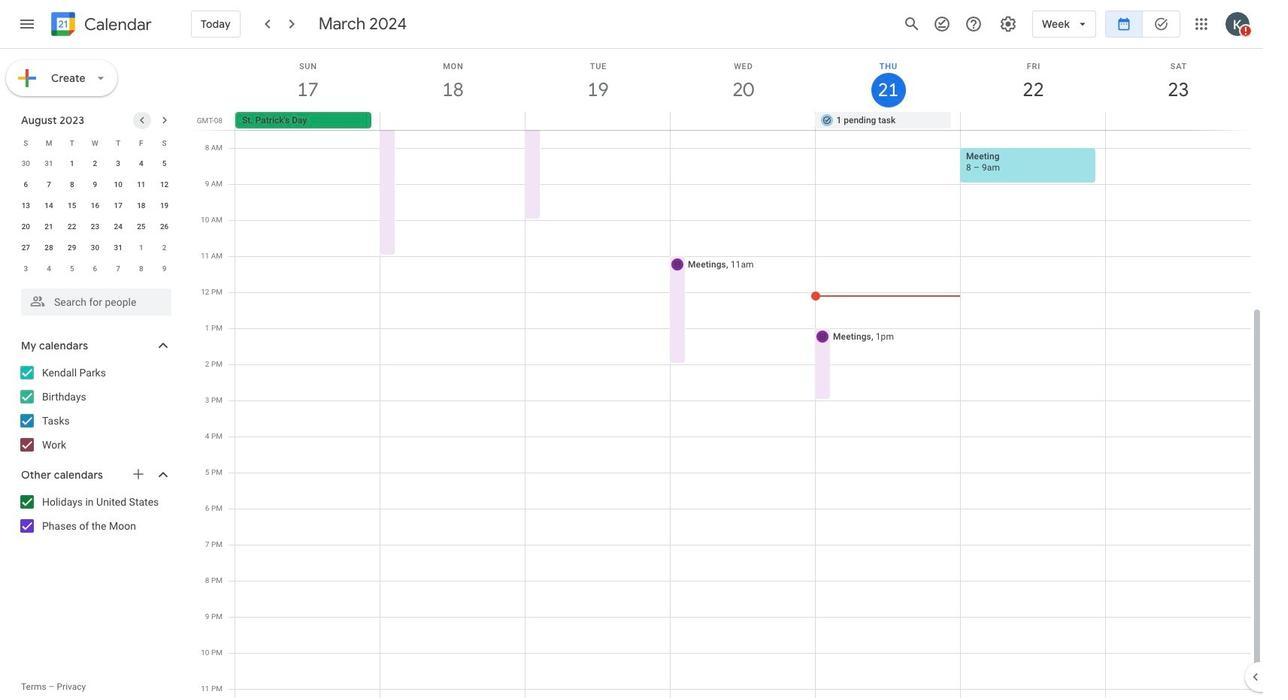 Task type: describe. For each thing, give the bounding box(es) containing it.
september 5 element
[[63, 260, 81, 278]]

september 8 element
[[132, 260, 150, 278]]

24 element
[[109, 218, 127, 236]]

1 element
[[63, 155, 81, 173]]

september 3 element
[[17, 260, 35, 278]]

28 element
[[40, 239, 58, 257]]

1 cell from the left
[[380, 112, 526, 130]]

29 element
[[63, 239, 81, 257]]

3 cell from the left
[[671, 112, 816, 130]]

4 element
[[132, 155, 150, 173]]

september 1 element
[[132, 239, 150, 257]]

15 element
[[63, 197, 81, 215]]

september 9 element
[[155, 260, 173, 278]]

11 element
[[132, 176, 150, 194]]

18 element
[[132, 197, 150, 215]]

september 7 element
[[109, 260, 127, 278]]

calendar element
[[48, 9, 152, 42]]

3 element
[[109, 155, 127, 173]]

30 element
[[86, 239, 104, 257]]

10 element
[[109, 176, 127, 194]]

8 element
[[63, 176, 81, 194]]

12 element
[[155, 176, 173, 194]]

september 6 element
[[86, 260, 104, 278]]

31 element
[[109, 239, 127, 257]]

14 element
[[40, 197, 58, 215]]

23 element
[[86, 218, 104, 236]]

22 element
[[63, 218, 81, 236]]

add other calendars image
[[131, 467, 146, 482]]



Task type: vqa. For each thing, say whether or not it's contained in the screenshot.
left 2023
no



Task type: locate. For each thing, give the bounding box(es) containing it.
july 31 element
[[40, 155, 58, 173]]

grid
[[193, 49, 1264, 699]]

17 element
[[109, 197, 127, 215]]

5 cell from the left
[[1106, 112, 1251, 130]]

Search for people text field
[[30, 289, 162, 316]]

7 element
[[40, 176, 58, 194]]

heading inside calendar element
[[81, 15, 152, 33]]

my calendars list
[[3, 361, 187, 457]]

row
[[229, 112, 1264, 130], [14, 132, 176, 153], [14, 153, 176, 174], [14, 174, 176, 196], [14, 196, 176, 217], [14, 217, 176, 238], [14, 238, 176, 259], [14, 259, 176, 280]]

20 element
[[17, 218, 35, 236]]

heading
[[81, 15, 152, 33]]

other calendars list
[[3, 490, 187, 539]]

21 element
[[40, 218, 58, 236]]

row group
[[14, 153, 176, 280]]

main drawer image
[[18, 15, 36, 33]]

25 element
[[132, 218, 150, 236]]

16 element
[[86, 197, 104, 215]]

settings menu image
[[1000, 15, 1018, 33]]

9 element
[[86, 176, 104, 194]]

cell
[[380, 112, 526, 130], [526, 112, 671, 130], [671, 112, 816, 130], [961, 112, 1106, 130], [1106, 112, 1251, 130]]

None search field
[[0, 283, 187, 316]]

6 element
[[17, 176, 35, 194]]

27 element
[[17, 239, 35, 257]]

13 element
[[17, 197, 35, 215]]

5 element
[[155, 155, 173, 173]]

4 cell from the left
[[961, 112, 1106, 130]]

august 2023 grid
[[14, 132, 176, 280]]

19 element
[[155, 197, 173, 215]]

september 4 element
[[40, 260, 58, 278]]

july 30 element
[[17, 155, 35, 173]]

2 element
[[86, 155, 104, 173]]

september 2 element
[[155, 239, 173, 257]]

26 element
[[155, 218, 173, 236]]

2 cell from the left
[[526, 112, 671, 130]]



